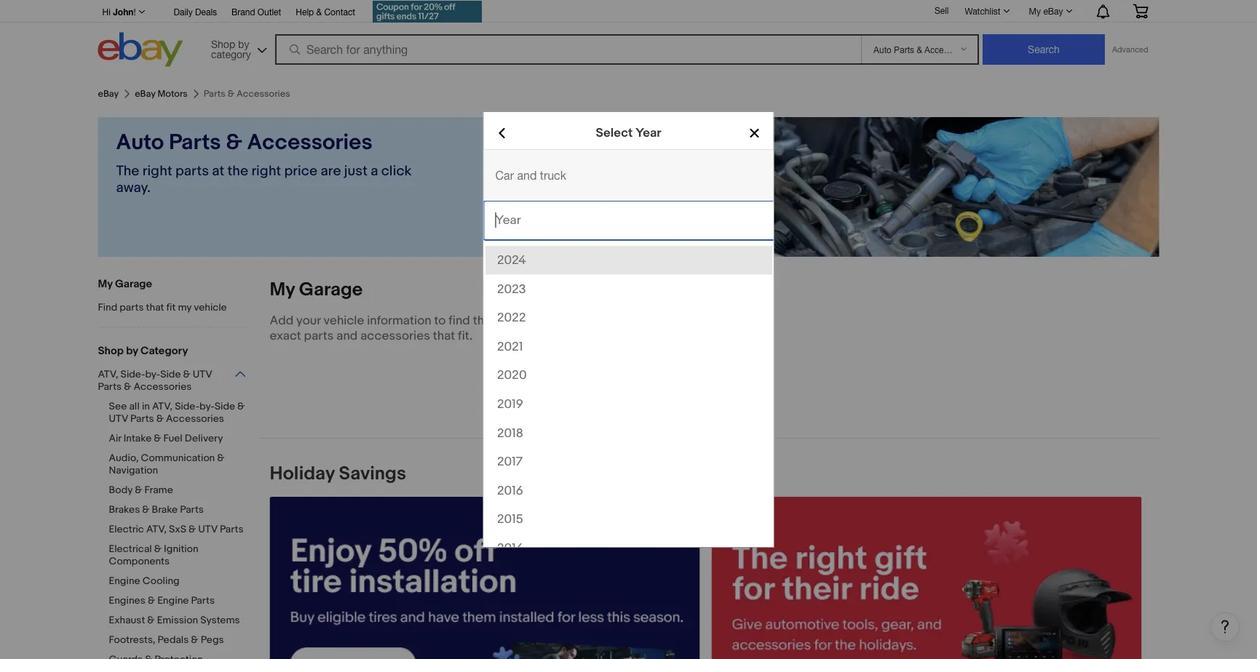 Task type: locate. For each thing, give the bounding box(es) containing it.
parts up systems
[[191, 595, 215, 607]]

0 vertical spatial side-
[[121, 368, 145, 381]]

parts right exact
[[304, 328, 334, 344]]

parts
[[175, 163, 209, 180], [120, 301, 144, 314], [304, 328, 334, 344]]

brake
[[152, 504, 178, 516]]

0 horizontal spatial by-
[[145, 368, 160, 381]]

my garage up find
[[98, 277, 152, 291]]

parts left at
[[175, 163, 209, 180]]

watchlist link
[[957, 2, 1017, 20]]

side- down by
[[121, 368, 145, 381]]

2 horizontal spatial parts
[[304, 328, 334, 344]]

by- down 'shop by category'
[[145, 368, 160, 381]]

2018
[[497, 426, 523, 441]]

1 horizontal spatial garage
[[299, 279, 363, 301]]

parts
[[169, 130, 221, 156], [98, 381, 122, 393], [130, 413, 154, 425], [180, 504, 204, 516], [220, 524, 244, 536], [191, 595, 215, 607]]

0 vertical spatial by-
[[145, 368, 160, 381]]

0 horizontal spatial the
[[228, 163, 248, 180]]

shop
[[98, 344, 124, 358]]

holiday savings
[[270, 463, 406, 485]]

1 vertical spatial the
[[473, 313, 492, 328]]

0 vertical spatial atv,
[[98, 368, 118, 381]]

None text field
[[270, 497, 700, 660]]

1 horizontal spatial right
[[251, 163, 281, 180]]

1 horizontal spatial and
[[517, 169, 537, 182]]

accessories inside see all in atv, side-by-side & utv parts & accessories air intake & fuel delivery audio, communication & navigation body & frame brakes & brake parts electric atv, sxs & utv parts electrical & ignition components engine cooling engines & engine parts exhaust & emission systems footrests, pedals & pegs
[[166, 413, 224, 425]]

utv up see all in atv, side-by-side & utv parts & accessories link
[[193, 368, 212, 381]]

0 horizontal spatial ebay
[[98, 88, 119, 100]]

parts up at
[[169, 130, 221, 156]]

2 vertical spatial parts
[[304, 328, 334, 344]]

1 horizontal spatial parts
[[175, 163, 209, 180]]

my garage
[[98, 277, 152, 291], [270, 279, 363, 301]]

my inside my ebay link
[[1029, 6, 1041, 16]]

0 vertical spatial the
[[228, 163, 248, 180]]

vehicle
[[194, 301, 227, 314], [324, 313, 364, 328]]

parts inside atv, side-by-side & utv parts & accessories
[[98, 381, 122, 393]]

ebay
[[1044, 6, 1063, 16], [98, 88, 119, 100], [135, 88, 155, 100]]

2024
[[497, 253, 526, 268]]

shop by category
[[98, 344, 188, 358]]

ebay right watchlist link
[[1044, 6, 1063, 16]]

ebay for ebay
[[98, 88, 119, 100]]

side
[[160, 368, 181, 381], [215, 400, 235, 413]]

2014 option
[[485, 534, 772, 563]]

0 horizontal spatial and
[[337, 328, 358, 344]]

side up the delivery
[[215, 400, 235, 413]]

brand outlet
[[232, 7, 281, 17]]

document containing select year
[[484, 112, 797, 585]]

2015
[[497, 512, 523, 528]]

right left price
[[251, 163, 281, 180]]

find parts that fit my vehicle link
[[98, 301, 247, 315]]

side-
[[121, 368, 145, 381], [175, 400, 200, 413]]

0 horizontal spatial garage
[[115, 277, 152, 291]]

1 horizontal spatial side-
[[175, 400, 200, 413]]

my
[[1029, 6, 1041, 16], [98, 277, 113, 291], [270, 279, 295, 301]]

2017
[[497, 455, 522, 470]]

1 horizontal spatial my
[[270, 279, 295, 301]]

1 horizontal spatial the
[[473, 313, 492, 328]]

engine up engines
[[109, 575, 140, 588]]

by-
[[145, 368, 160, 381], [200, 400, 215, 413]]

parts up the see on the left bottom of the page
[[98, 381, 122, 393]]

1 vertical spatial and
[[337, 328, 358, 344]]

0 vertical spatial engine
[[109, 575, 140, 588]]

sell
[[935, 5, 949, 15]]

ebay motors
[[135, 88, 188, 100]]

2023 option
[[485, 275, 772, 304]]

click
[[381, 163, 412, 180]]

in
[[142, 400, 150, 413]]

electrical
[[109, 543, 152, 556]]

0 horizontal spatial engine
[[109, 575, 140, 588]]

2022 option
[[485, 304, 772, 333]]

watchlist
[[965, 6, 1001, 16]]

0 vertical spatial parts
[[175, 163, 209, 180]]

accessories up the delivery
[[166, 413, 224, 425]]

and
[[517, 169, 537, 182], [337, 328, 358, 344]]

atv, down shop
[[98, 368, 118, 381]]

2 horizontal spatial my
[[1029, 6, 1041, 16]]

my
[[178, 301, 192, 314]]

1 horizontal spatial by-
[[200, 400, 215, 413]]

accessories
[[247, 130, 373, 156], [134, 381, 192, 393], [166, 413, 224, 425]]

engines
[[109, 595, 145, 607]]

vehicle right my
[[194, 301, 227, 314]]

and right car
[[517, 169, 537, 182]]

& inside account navigation
[[316, 7, 322, 17]]

atv, left sxs on the bottom left of the page
[[146, 524, 167, 536]]

0 horizontal spatial right
[[143, 163, 172, 180]]

account navigation
[[98, 0, 1160, 24]]

engines & engine parts link
[[109, 595, 258, 609]]

side- down the atv, side-by-side & utv parts & accessories dropdown button
[[175, 400, 200, 413]]

help & contact link
[[296, 4, 355, 20]]

garage up find
[[115, 277, 152, 291]]

0 horizontal spatial vehicle
[[194, 301, 227, 314]]

2020
[[497, 368, 527, 383]]

my up 'add'
[[270, 279, 295, 301]]

1 vertical spatial side
[[215, 400, 235, 413]]

vehicle right your
[[324, 313, 364, 328]]

the right at
[[228, 163, 248, 180]]

2021 option
[[485, 333, 772, 361]]

& inside auto parts & accessories the right parts at the right price are just a click away.
[[226, 130, 242, 156]]

1 vertical spatial that
[[433, 328, 455, 344]]

side down category
[[160, 368, 181, 381]]

1 horizontal spatial that
[[433, 328, 455, 344]]

garage
[[115, 277, 152, 291], [299, 279, 363, 301]]

garage up your
[[299, 279, 363, 301]]

2015 option
[[485, 506, 772, 534]]

my ebay link
[[1021, 2, 1079, 20]]

brakes
[[109, 504, 140, 516]]

1 vertical spatial side-
[[175, 400, 200, 413]]

Year text field
[[484, 201, 797, 240]]

banner
[[98, 0, 1160, 71]]

car and truck
[[496, 169, 567, 182]]

&
[[316, 7, 322, 17], [226, 130, 242, 156], [183, 368, 191, 381], [124, 381, 131, 393], [237, 400, 245, 413], [156, 413, 164, 425], [154, 433, 161, 445], [217, 452, 225, 465], [135, 484, 142, 497], [142, 504, 150, 516], [189, 524, 196, 536], [154, 543, 162, 556], [148, 595, 155, 607], [147, 615, 155, 627], [191, 634, 198, 647]]

2 vertical spatial accessories
[[166, 413, 224, 425]]

0 vertical spatial accessories
[[247, 130, 373, 156]]

accessories up in
[[134, 381, 192, 393]]

atv, right in
[[152, 400, 173, 413]]

document
[[484, 112, 797, 585]]

ebay left motors
[[135, 88, 155, 100]]

1 vertical spatial atv,
[[152, 400, 173, 413]]

0 horizontal spatial side
[[160, 368, 181, 381]]

holiday
[[270, 463, 335, 485]]

0 horizontal spatial my
[[98, 277, 113, 291]]

and right your
[[337, 328, 358, 344]]

my right watchlist link
[[1029, 6, 1041, 16]]

the
[[228, 163, 248, 180], [473, 313, 492, 328]]

atv,
[[98, 368, 118, 381], [152, 400, 173, 413], [146, 524, 167, 536]]

1 horizontal spatial vehicle
[[324, 313, 364, 328]]

that
[[146, 301, 164, 314], [433, 328, 455, 344]]

parts up the intake
[[130, 413, 154, 425]]

list box containing 2024
[[484, 245, 774, 563]]

None submit
[[983, 34, 1105, 65]]

1 vertical spatial by-
[[200, 400, 215, 413]]

1 horizontal spatial ebay
[[135, 88, 155, 100]]

daily deals
[[174, 7, 217, 17]]

add your vehicle information to find the exact parts and accessories that fit.
[[270, 313, 492, 344]]

advanced link
[[1105, 35, 1156, 64]]

utv
[[193, 368, 212, 381], [109, 413, 128, 425], [198, 524, 218, 536]]

ebay motors link
[[135, 88, 188, 100]]

auto parts & accessories the right parts at the right price are just a click away.
[[116, 130, 412, 197]]

0 vertical spatial side
[[160, 368, 181, 381]]

exact
[[270, 328, 301, 344]]

0 horizontal spatial that
[[146, 301, 164, 314]]

ebay link
[[98, 88, 119, 100]]

exhaust & emission systems link
[[109, 615, 258, 628]]

accessories inside auto parts & accessories the right parts at the right price are just a click away.
[[247, 130, 373, 156]]

utv up air
[[109, 413, 128, 425]]

the
[[116, 163, 139, 180]]

2022
[[497, 311, 526, 326]]

help & contact
[[296, 7, 355, 17]]

emission
[[157, 615, 198, 627]]

your shopping cart image
[[1133, 4, 1149, 18]]

my garage up your
[[270, 279, 363, 301]]

1 vertical spatial parts
[[120, 301, 144, 314]]

the right fit.
[[473, 313, 492, 328]]

see all in atv, side-by-side & utv parts & accessories air intake & fuel delivery audio, communication & navigation body & frame brakes & brake parts electric atv, sxs & utv parts electrical & ignition components engine cooling engines & engine parts exhaust & emission systems footrests, pedals & pegs
[[109, 400, 245, 647]]

find parts that fit my vehicle
[[98, 301, 227, 314]]

0 horizontal spatial parts
[[120, 301, 144, 314]]

ebay for ebay motors
[[135, 88, 155, 100]]

2017 option
[[485, 448, 772, 477]]

just
[[344, 163, 368, 180]]

accessories up price
[[247, 130, 373, 156]]

select
[[596, 125, 633, 141]]

2 horizontal spatial ebay
[[1044, 6, 1063, 16]]

that left fit
[[146, 301, 164, 314]]

0 vertical spatial utv
[[193, 368, 212, 381]]

right right the
[[143, 163, 172, 180]]

utv right sxs on the bottom left of the page
[[198, 524, 218, 536]]

engine up emission on the bottom left
[[157, 595, 189, 607]]

parts down body & frame link
[[180, 504, 204, 516]]

navigation
[[109, 465, 158, 477]]

None text field
[[712, 497, 1142, 660]]

1 horizontal spatial engine
[[157, 595, 189, 607]]

0 vertical spatial and
[[517, 169, 537, 182]]

ebay left ebay motors
[[98, 88, 119, 100]]

1 horizontal spatial side
[[215, 400, 235, 413]]

my ebay
[[1029, 6, 1063, 16]]

side- inside atv, side-by-side & utv parts & accessories
[[121, 368, 145, 381]]

parts right find
[[120, 301, 144, 314]]

by- up the delivery
[[200, 400, 215, 413]]

1 vertical spatial accessories
[[134, 381, 192, 393]]

that left fit.
[[433, 328, 455, 344]]

information
[[367, 313, 432, 328]]

my up find
[[98, 277, 113, 291]]

0 horizontal spatial side-
[[121, 368, 145, 381]]

list box
[[484, 245, 774, 563]]



Task type: vqa. For each thing, say whether or not it's contained in the screenshot.
Side to the bottom
yes



Task type: describe. For each thing, give the bounding box(es) containing it.
audio, communication & navigation link
[[109, 452, 258, 478]]

accessories
[[361, 328, 430, 344]]

price
[[284, 163, 318, 180]]

fit
[[166, 301, 176, 314]]

advanced
[[1113, 45, 1149, 54]]

outlet
[[258, 7, 281, 17]]

pedals
[[158, 634, 189, 647]]

1 right from the left
[[143, 163, 172, 180]]

0 horizontal spatial my garage
[[98, 277, 152, 291]]

vehicle inside add your vehicle information to find the exact parts and accessories that fit.
[[324, 313, 364, 328]]

help, opens dialogs image
[[1218, 620, 1233, 634]]

by
[[126, 344, 138, 358]]

air intake & fuel delivery link
[[109, 433, 258, 446]]

electrical & ignition components link
[[109, 543, 258, 569]]

body
[[109, 484, 133, 497]]

systems
[[200, 615, 240, 627]]

the inside add your vehicle information to find the exact parts and accessories that fit.
[[473, 313, 492, 328]]

savings
[[339, 463, 406, 485]]

parts inside auto parts & accessories the right parts at the right price are just a click away.
[[169, 130, 221, 156]]

2014
[[497, 541, 523, 556]]

audio,
[[109, 452, 139, 465]]

2023
[[497, 282, 526, 297]]

cooling
[[143, 575, 180, 588]]

parts down brakes & brake parts link
[[220, 524, 244, 536]]

see all in atv, side-by-side & utv parts & accessories link
[[109, 400, 258, 427]]

and inside add your vehicle information to find the exact parts and accessories that fit.
[[337, 328, 358, 344]]

parts inside auto parts & accessories the right parts at the right price are just a click away.
[[175, 163, 209, 180]]

delivery
[[185, 433, 223, 445]]

electric atv, sxs & utv parts link
[[109, 524, 258, 537]]

car
[[496, 169, 514, 182]]

0 vertical spatial that
[[146, 301, 164, 314]]

find
[[449, 313, 470, 328]]

by- inside see all in atv, side-by-side & utv parts & accessories air intake & fuel delivery audio, communication & navigation body & frame brakes & brake parts electric atv, sxs & utv parts electrical & ignition components engine cooling engines & engine parts exhaust & emission systems footrests, pedals & pegs
[[200, 400, 215, 413]]

side- inside see all in atv, side-by-side & utv parts & accessories air intake & fuel delivery audio, communication & navigation body & frame brakes & brake parts electric atv, sxs & utv parts electrical & ignition components engine cooling engines & engine parts exhaust & emission systems footrests, pedals & pegs
[[175, 400, 200, 413]]

2016 option
[[485, 477, 772, 506]]

enjoy 50% off tire installation image
[[270, 497, 700, 660]]

motors
[[158, 88, 188, 100]]

atv, side-by-side & utv parts & accessories
[[98, 368, 212, 393]]

the inside auto parts & accessories the right parts at the right price are just a click away.
[[228, 163, 248, 180]]

exhaust
[[109, 615, 145, 627]]

banner containing sell
[[98, 0, 1160, 71]]

side inside atv, side-by-side & utv parts & accessories
[[160, 368, 181, 381]]

utv inside atv, side-by-side & utv parts & accessories
[[193, 368, 212, 381]]

select year banner
[[484, 112, 774, 154]]

2021
[[497, 339, 523, 355]]

add
[[270, 313, 294, 328]]

at
[[212, 163, 224, 180]]

fit.
[[458, 328, 473, 344]]

select year
[[596, 125, 662, 141]]

the right gift for their ride image
[[712, 497, 1142, 660]]

accessories inside atv, side-by-side & utv parts & accessories
[[134, 381, 192, 393]]

your
[[296, 313, 321, 328]]

find
[[98, 301, 117, 314]]

brand outlet link
[[232, 4, 281, 20]]

communication
[[141, 452, 215, 465]]

2019
[[497, 397, 523, 412]]

2020 option
[[485, 361, 772, 390]]

1 horizontal spatial my garage
[[270, 279, 363, 301]]

daily deals link
[[174, 4, 217, 20]]

2024 option
[[485, 246, 772, 275]]

ebay inside account navigation
[[1044, 6, 1063, 16]]

contact
[[324, 7, 355, 17]]

brand
[[232, 7, 255, 17]]

footrests,
[[109, 634, 155, 647]]

atv, side-by-side & utv parts & accessories button
[[98, 368, 247, 395]]

1 vertical spatial utv
[[109, 413, 128, 425]]

truck
[[540, 169, 567, 182]]

pegs
[[201, 634, 224, 647]]

atv, inside atv, side-by-side & utv parts & accessories
[[98, 368, 118, 381]]

to
[[434, 313, 446, 328]]

by- inside atv, side-by-side & utv parts & accessories
[[145, 368, 160, 381]]

away.
[[116, 179, 151, 197]]

2016
[[497, 484, 523, 499]]

all
[[129, 400, 140, 413]]

sell link
[[928, 5, 956, 15]]

ignition
[[164, 543, 198, 556]]

air
[[109, 433, 121, 445]]

engine cooling link
[[109, 575, 258, 589]]

body & frame link
[[109, 484, 258, 498]]

1 vertical spatial engine
[[157, 595, 189, 607]]

category
[[141, 344, 188, 358]]

help
[[296, 7, 314, 17]]

a
[[371, 163, 378, 180]]

parts inside add your vehicle information to find the exact parts and accessories that fit.
[[304, 328, 334, 344]]

2018 option
[[485, 419, 772, 448]]

that inside add your vehicle information to find the exact parts and accessories that fit.
[[433, 328, 455, 344]]

2 vertical spatial utv
[[198, 524, 218, 536]]

auto
[[116, 130, 164, 156]]

frame
[[145, 484, 173, 497]]

get an extra 20% off image
[[373, 1, 482, 23]]

sxs
[[169, 524, 186, 536]]

fuel
[[164, 433, 183, 445]]

are
[[321, 163, 341, 180]]

2019 option
[[485, 390, 772, 419]]

daily
[[174, 7, 193, 17]]

side inside see all in atv, side-by-side & utv parts & accessories air intake & fuel delivery audio, communication & navigation body & frame brakes & brake parts electric atv, sxs & utv parts electrical & ignition components engine cooling engines & engine parts exhaust & emission systems footrests, pedals & pegs
[[215, 400, 235, 413]]

intake
[[124, 433, 152, 445]]

electric
[[109, 524, 144, 536]]

2 right from the left
[[251, 163, 281, 180]]

components
[[109, 556, 170, 568]]

2 vertical spatial atv,
[[146, 524, 167, 536]]



